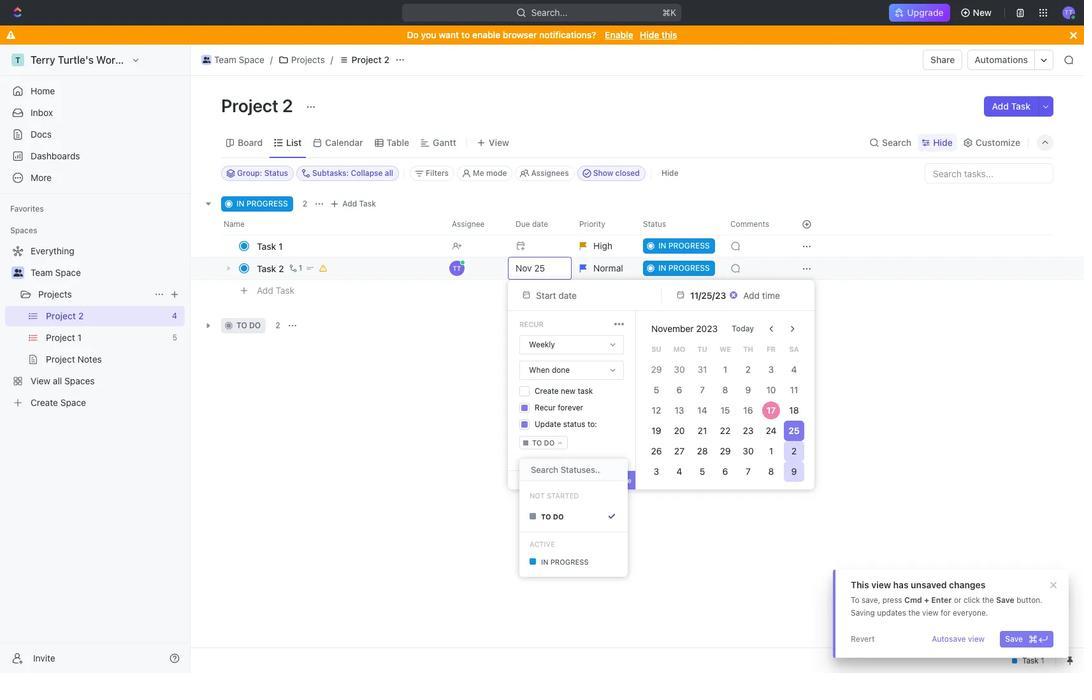 Task type: locate. For each thing, give the bounding box(es) containing it.
1 vertical spatial the
[[909, 608, 920, 618]]

1 right task 2
[[299, 263, 302, 273]]

hide
[[640, 29, 659, 40], [933, 137, 953, 148], [662, 168, 679, 178]]

2 vertical spatial save
[[1005, 634, 1023, 644]]

view inside button
[[968, 634, 985, 644]]

0 vertical spatial space
[[239, 54, 264, 65]]

team space inside tree
[[31, 267, 81, 278]]

1 horizontal spatial in progress
[[541, 557, 589, 566]]

0 vertical spatial project
[[352, 54, 382, 65]]

view down +
[[922, 608, 939, 618]]

assignees button
[[515, 166, 575, 181]]

0 horizontal spatial the
[[909, 608, 920, 618]]

1 vertical spatial space
[[55, 267, 81, 278]]

recur for recur
[[519, 320, 544, 328]]

1 vertical spatial save
[[996, 595, 1015, 605]]

1 vertical spatial add task
[[342, 199, 376, 208]]

add task button
[[984, 96, 1038, 117], [327, 196, 381, 212], [251, 283, 300, 298]]

in down active
[[541, 557, 549, 566]]

1 horizontal spatial add task button
[[327, 196, 381, 212]]

in progress
[[236, 199, 288, 208], [541, 557, 589, 566]]

browser
[[503, 29, 537, 40]]

save down button.
[[1005, 634, 1023, 644]]

team space
[[214, 54, 264, 65], [31, 267, 81, 278]]

task up task 2
[[257, 241, 276, 251]]

do down update
[[544, 439, 555, 447]]

0 vertical spatial team space
[[214, 54, 264, 65]]

1 horizontal spatial project
[[352, 54, 382, 65]]

autosave
[[932, 634, 966, 644]]

add task button up 'customize'
[[984, 96, 1038, 117]]

1 horizontal spatial progress
[[550, 557, 589, 566]]

to do down task 2
[[236, 321, 261, 330]]

2 horizontal spatial hide
[[933, 137, 953, 148]]

user group image
[[203, 57, 211, 63], [13, 269, 23, 277]]

1 horizontal spatial 1
[[299, 263, 302, 273]]

2023
[[696, 323, 718, 334]]

task down 1 button
[[276, 285, 295, 296]]

0 vertical spatial add
[[992, 101, 1009, 112]]

share
[[931, 54, 955, 65]]

button.
[[1017, 595, 1043, 605]]

inbox link
[[5, 103, 185, 123]]

updates
[[877, 608, 906, 618]]

1 vertical spatial recur
[[535, 403, 556, 412]]

0 horizontal spatial 1
[[279, 241, 283, 251]]

1 horizontal spatial view
[[922, 608, 939, 618]]

add task down task 2
[[257, 285, 295, 296]]

save
[[615, 476, 632, 484], [996, 595, 1015, 605], [1005, 634, 1023, 644]]

0 vertical spatial project 2
[[352, 54, 389, 65]]

2 vertical spatial view
[[968, 634, 985, 644]]

dashboards link
[[5, 146, 185, 166]]

0 vertical spatial recur
[[519, 320, 544, 328]]

Search Statuses... field
[[530, 464, 602, 476]]

1 vertical spatial team
[[31, 267, 53, 278]]

enable
[[472, 29, 501, 40]]

active button
[[519, 532, 628, 549]]

0 horizontal spatial add
[[257, 285, 273, 296]]

1 vertical spatial team space link
[[31, 263, 182, 283]]

task up 'customize'
[[1011, 101, 1031, 112]]

0 vertical spatial to do
[[236, 321, 261, 330]]

to do inside dropdown button
[[532, 439, 555, 447]]

1 horizontal spatial user group image
[[203, 57, 211, 63]]

to do button
[[519, 436, 568, 449]]

1 horizontal spatial projects
[[291, 54, 325, 65]]

to
[[461, 29, 470, 40], [236, 321, 247, 330], [532, 439, 542, 447], [541, 512, 551, 520]]

save right cancel
[[615, 476, 632, 484]]

saving
[[851, 608, 875, 618]]

add up 'customize'
[[992, 101, 1009, 112]]

1 vertical spatial project 2
[[221, 95, 297, 116]]

add task up 'customize'
[[992, 101, 1031, 112]]

progress up task 1
[[247, 199, 288, 208]]

in down board link
[[236, 199, 244, 208]]

do inside button
[[553, 512, 564, 520]]

1 vertical spatial projects link
[[38, 284, 149, 305]]

0 horizontal spatial project 2
[[221, 95, 297, 116]]

0 horizontal spatial space
[[55, 267, 81, 278]]

do down not started
[[553, 512, 564, 520]]

table link
[[384, 134, 409, 151]]

1 horizontal spatial team space link
[[198, 52, 268, 68]]

1 vertical spatial do
[[544, 439, 555, 447]]

project 2
[[352, 54, 389, 65], [221, 95, 297, 116]]

th
[[743, 345, 753, 353]]

in progress up task 1
[[236, 199, 288, 208]]

2 vertical spatial add task button
[[251, 283, 300, 298]]

save left button.
[[996, 595, 1015, 605]]

do down task 2
[[249, 321, 261, 330]]

2 vertical spatial add task
[[257, 285, 295, 296]]

1 horizontal spatial projects link
[[275, 52, 328, 68]]

Search tasks... text field
[[926, 164, 1053, 183]]

1 horizontal spatial team space
[[214, 54, 264, 65]]

0 horizontal spatial in progress
[[236, 199, 288, 208]]

this view has unsaved changes to save, press cmd + enter or click the save button. saving updates the view for everyone.
[[851, 579, 1043, 618]]

0 horizontal spatial progress
[[247, 199, 288, 208]]

autosave view
[[932, 634, 985, 644]]

view down everyone.
[[968, 634, 985, 644]]

task 1 link
[[254, 237, 442, 255]]

view up save,
[[872, 579, 891, 590]]

new
[[973, 7, 992, 18]]

2 horizontal spatial add task
[[992, 101, 1031, 112]]

0 vertical spatial 1
[[279, 241, 283, 251]]

1 vertical spatial to do
[[532, 439, 555, 447]]

tu
[[697, 345, 707, 353]]

board
[[238, 137, 263, 148]]

1 vertical spatial user group image
[[13, 269, 23, 277]]

active
[[530, 540, 555, 548]]

1 vertical spatial in progress
[[541, 557, 589, 566]]

0 vertical spatial user group image
[[203, 57, 211, 63]]

home link
[[5, 81, 185, 101]]

0 vertical spatial view
[[872, 579, 891, 590]]

save button
[[1000, 631, 1054, 648]]

gantt
[[433, 137, 456, 148]]

tree containing team space
[[5, 241, 185, 413]]

0 horizontal spatial project
[[221, 95, 278, 116]]

progress
[[247, 199, 288, 208], [550, 557, 589, 566]]

1 vertical spatial hide
[[933, 137, 953, 148]]

sa
[[789, 345, 799, 353]]

not started button
[[519, 486, 628, 504]]

1 horizontal spatial in
[[541, 557, 549, 566]]

add
[[992, 101, 1009, 112], [342, 199, 357, 208], [257, 285, 273, 296]]

2
[[384, 54, 389, 65], [282, 95, 293, 116], [303, 199, 307, 208], [279, 263, 284, 274], [275, 321, 280, 330]]

2 horizontal spatial add
[[992, 101, 1009, 112]]

do
[[249, 321, 261, 330], [544, 439, 555, 447], [553, 512, 564, 520]]

1 vertical spatial team space
[[31, 267, 81, 278]]

1 vertical spatial in
[[541, 557, 549, 566]]

sidebar navigation
[[0, 45, 191, 673]]

0 horizontal spatial team space link
[[31, 263, 182, 283]]

2 horizontal spatial view
[[968, 634, 985, 644]]

0 vertical spatial projects link
[[275, 52, 328, 68]]

1 horizontal spatial hide
[[662, 168, 679, 178]]

1 horizontal spatial space
[[239, 54, 264, 65]]

add up task 1 link in the top of the page
[[342, 199, 357, 208]]

1 horizontal spatial the
[[982, 595, 994, 605]]

view for autosave
[[968, 634, 985, 644]]

everyone.
[[953, 608, 988, 618]]

0 vertical spatial projects
[[291, 54, 325, 65]]

add down task 2
[[257, 285, 273, 296]]

tree
[[5, 241, 185, 413]]

2 vertical spatial hide
[[662, 168, 679, 178]]

projects link inside tree
[[38, 284, 149, 305]]

search...
[[532, 7, 568, 18]]

1 horizontal spatial team
[[214, 54, 236, 65]]

0 horizontal spatial user group image
[[13, 269, 23, 277]]

0 horizontal spatial projects link
[[38, 284, 149, 305]]

1 horizontal spatial /
[[331, 54, 333, 65]]

hide inside dropdown button
[[933, 137, 953, 148]]

assignees
[[531, 168, 569, 178]]

user group image inside tree
[[13, 269, 23, 277]]

favorites button
[[5, 201, 49, 217]]

0 horizontal spatial /
[[270, 54, 273, 65]]

/
[[270, 54, 273, 65], [331, 54, 333, 65]]

task inside task 1 link
[[257, 241, 276, 251]]

progress down active button
[[550, 557, 589, 566]]

the down cmd
[[909, 608, 920, 618]]

projects
[[291, 54, 325, 65], [38, 289, 72, 300]]

project
[[352, 54, 382, 65], [221, 95, 278, 116]]

automations button
[[969, 50, 1035, 69]]

0 horizontal spatial team space
[[31, 267, 81, 278]]

save inside button
[[1005, 634, 1023, 644]]

to do down update
[[532, 439, 555, 447]]

Add time text field
[[743, 290, 782, 301]]

autosave view button
[[927, 631, 990, 648]]

0 horizontal spatial view
[[872, 579, 891, 590]]

1 up task 2
[[279, 241, 283, 251]]

+
[[924, 595, 929, 605]]

0 vertical spatial team space link
[[198, 52, 268, 68]]

1 vertical spatial projects
[[38, 289, 72, 300]]

task down task 1
[[257, 263, 276, 274]]

do you want to enable browser notifications? enable hide this
[[407, 29, 677, 40]]

0 horizontal spatial team
[[31, 267, 53, 278]]

0 horizontal spatial in
[[236, 199, 244, 208]]

in
[[236, 199, 244, 208], [541, 557, 549, 566]]

add task button down task 2
[[251, 283, 300, 298]]

for
[[941, 608, 951, 618]]

space inside tree
[[55, 267, 81, 278]]

0 vertical spatial hide
[[640, 29, 659, 40]]

add task up task 1 link in the top of the page
[[342, 199, 376, 208]]

to do
[[236, 321, 261, 330], [532, 439, 555, 447], [541, 512, 564, 520]]

2 vertical spatial to do
[[541, 512, 564, 520]]

in progress button
[[525, 553, 623, 570]]

this
[[662, 29, 677, 40]]

task
[[1011, 101, 1031, 112], [359, 199, 376, 208], [257, 241, 276, 251], [257, 263, 276, 274], [276, 285, 295, 296]]

projects inside tree
[[38, 289, 72, 300]]

do inside dropdown button
[[544, 439, 555, 447]]

2 horizontal spatial add task button
[[984, 96, 1038, 117]]

1 vertical spatial 1
[[299, 263, 302, 273]]

1 vertical spatial progress
[[550, 557, 589, 566]]

0 vertical spatial in progress
[[236, 199, 288, 208]]

docs
[[31, 129, 52, 140]]

0 horizontal spatial projects
[[38, 289, 72, 300]]

or
[[954, 595, 962, 605]]

1 / from the left
[[270, 54, 273, 65]]

you
[[421, 29, 436, 40]]

1
[[279, 241, 283, 251], [299, 263, 302, 273]]

share button
[[923, 50, 963, 70]]

Due date text field
[[690, 290, 727, 301]]

1 vertical spatial add task button
[[327, 196, 381, 212]]

to do down not started
[[541, 512, 564, 520]]

add task button up task 1 link in the top of the page
[[327, 196, 381, 212]]

1 horizontal spatial project 2
[[352, 54, 389, 65]]

team space link
[[198, 52, 268, 68], [31, 263, 182, 283]]

0 horizontal spatial add task
[[257, 285, 295, 296]]

team
[[214, 54, 236, 65], [31, 267, 53, 278]]

in progress down active button
[[541, 557, 589, 566]]

update status to:
[[535, 419, 597, 429]]

to do inside button
[[541, 512, 564, 520]]

the right click at the right bottom of the page
[[982, 595, 994, 605]]

2 vertical spatial do
[[553, 512, 564, 520]]

1 horizontal spatial add
[[342, 199, 357, 208]]



Task type: describe. For each thing, give the bounding box(es) containing it.
to:
[[588, 419, 597, 429]]

0 vertical spatial the
[[982, 595, 994, 605]]

board link
[[235, 134, 263, 151]]

we
[[720, 345, 731, 353]]

hide inside button
[[662, 168, 679, 178]]

fr
[[767, 345, 776, 353]]

list
[[286, 137, 302, 148]]

create
[[535, 386, 559, 396]]

task
[[578, 386, 593, 396]]

calendar
[[325, 137, 363, 148]]

⌘k
[[663, 7, 677, 18]]

click
[[964, 595, 980, 605]]

revert
[[851, 634, 875, 644]]

create new task
[[535, 386, 593, 396]]

search
[[882, 137, 912, 148]]

november
[[651, 323, 694, 334]]

to inside dropdown button
[[532, 439, 542, 447]]

status
[[563, 419, 585, 429]]

gantt link
[[430, 134, 456, 151]]

enable
[[605, 29, 633, 40]]

update
[[535, 419, 561, 429]]

team inside tree
[[31, 267, 53, 278]]

customize
[[976, 137, 1021, 148]]

2 vertical spatial add
[[257, 285, 273, 296]]

recur for recur forever
[[535, 403, 556, 412]]

not
[[530, 491, 545, 499]]

cancel
[[582, 476, 605, 484]]

0 vertical spatial progress
[[247, 199, 288, 208]]

to inside button
[[541, 512, 551, 520]]

1 vertical spatial add
[[342, 199, 357, 208]]

recur forever
[[535, 403, 583, 412]]

docs link
[[5, 124, 185, 145]]

home
[[31, 85, 55, 96]]

today button
[[724, 319, 762, 339]]

view for this
[[872, 579, 891, 590]]

save,
[[862, 595, 880, 605]]

task 1
[[257, 241, 283, 251]]

hide button
[[656, 166, 684, 181]]

dashboards
[[31, 150, 80, 161]]

to
[[851, 595, 860, 605]]

cmd
[[905, 595, 922, 605]]

0 vertical spatial do
[[249, 321, 261, 330]]

to do button
[[525, 507, 623, 525]]

save inside this view has unsaved changes to save, press cmd + enter or click the save button. saving updates the view for everyone.
[[996, 595, 1015, 605]]

0 horizontal spatial hide
[[640, 29, 659, 40]]

unsaved
[[911, 579, 947, 590]]

0 vertical spatial add task
[[992, 101, 1031, 112]]

task up task 1 link in the top of the page
[[359, 199, 376, 208]]

november 2023
[[651, 323, 718, 334]]

inbox
[[31, 107, 53, 118]]

2 / from the left
[[331, 54, 333, 65]]

upgrade
[[907, 7, 944, 18]]

table
[[387, 137, 409, 148]]

1 vertical spatial view
[[922, 608, 939, 618]]

not started
[[530, 491, 579, 499]]

notifications?
[[539, 29, 596, 40]]

this
[[851, 579, 869, 590]]

enter
[[931, 595, 952, 605]]

forever
[[558, 403, 583, 412]]

press
[[883, 595, 902, 605]]

list link
[[284, 134, 302, 151]]

su
[[652, 345, 662, 353]]

0 vertical spatial team
[[214, 54, 236, 65]]

today
[[732, 324, 754, 333]]

upgrade link
[[889, 4, 950, 22]]

1 button
[[287, 262, 304, 275]]

Start date text field
[[536, 290, 642, 301]]

changes
[[949, 579, 986, 590]]

mo
[[674, 345, 685, 353]]

hide button
[[918, 134, 957, 151]]

new button
[[955, 3, 999, 23]]

1 horizontal spatial add task
[[342, 199, 376, 208]]

progress inside button
[[550, 557, 589, 566]]

started
[[547, 491, 579, 499]]

invite
[[33, 652, 55, 663]]

project 2 inside project 2 link
[[352, 54, 389, 65]]

calendar link
[[323, 134, 363, 151]]

0 vertical spatial in
[[236, 199, 244, 208]]

task 2
[[257, 263, 284, 274]]

new
[[561, 386, 576, 396]]

spaces
[[10, 226, 37, 235]]

in progress inside button
[[541, 557, 589, 566]]

1 vertical spatial project
[[221, 95, 278, 116]]

1 inside button
[[299, 263, 302, 273]]

0 horizontal spatial add task button
[[251, 283, 300, 298]]

search button
[[866, 134, 915, 151]]

do
[[407, 29, 419, 40]]

automations
[[975, 54, 1028, 65]]

user group image inside team space link
[[203, 57, 211, 63]]

customize button
[[959, 134, 1024, 151]]

tree inside "sidebar" navigation
[[5, 241, 185, 413]]

0 vertical spatial save
[[615, 476, 632, 484]]

has
[[893, 579, 909, 590]]

0 vertical spatial add task button
[[984, 96, 1038, 117]]

favorites
[[10, 204, 44, 214]]

project 2 link
[[336, 52, 393, 68]]

revert button
[[846, 631, 880, 648]]

in inside button
[[541, 557, 549, 566]]

want
[[439, 29, 459, 40]]



Task type: vqa. For each thing, say whether or not it's contained in the screenshot.
inbox
yes



